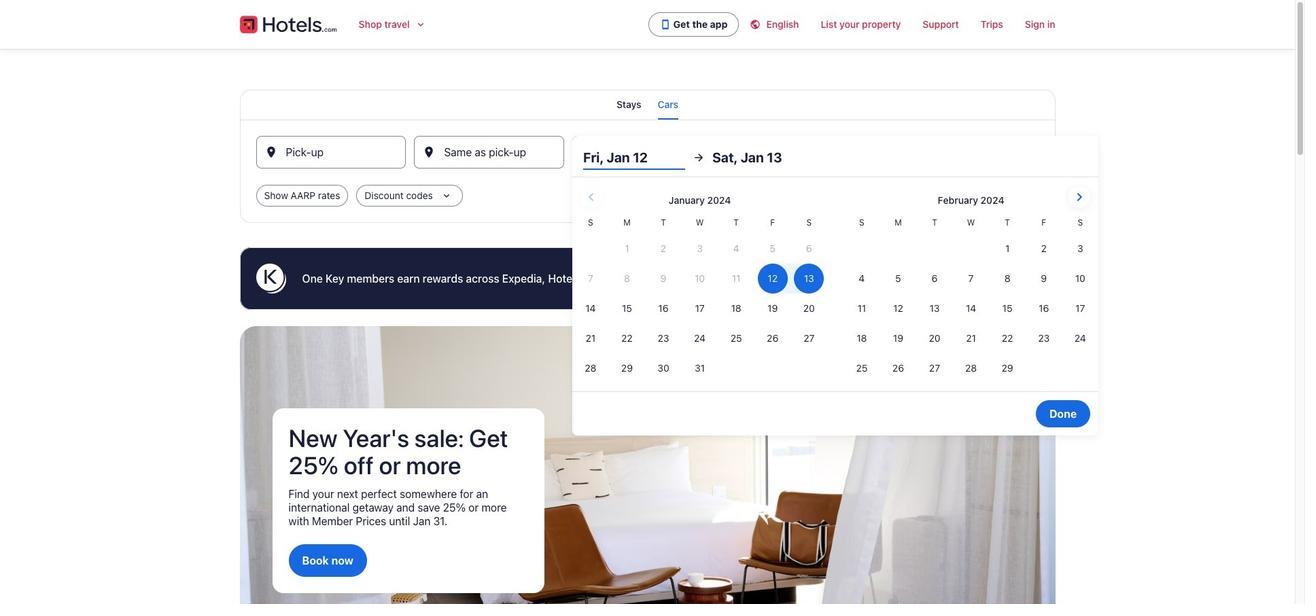 Task type: locate. For each thing, give the bounding box(es) containing it.
previous month image
[[584, 189, 600, 205]]

main content
[[0, 49, 1296, 605]]

small image
[[751, 19, 767, 30]]

shop travel image
[[415, 19, 426, 30]]

tab list
[[240, 90, 1056, 120]]



Task type: vqa. For each thing, say whether or not it's contained in the screenshot.
Resort
no



Task type: describe. For each thing, give the bounding box(es) containing it.
next month image
[[1072, 189, 1088, 205]]

hotels logo image
[[240, 14, 337, 35]]

download the app button image
[[660, 19, 671, 30]]



